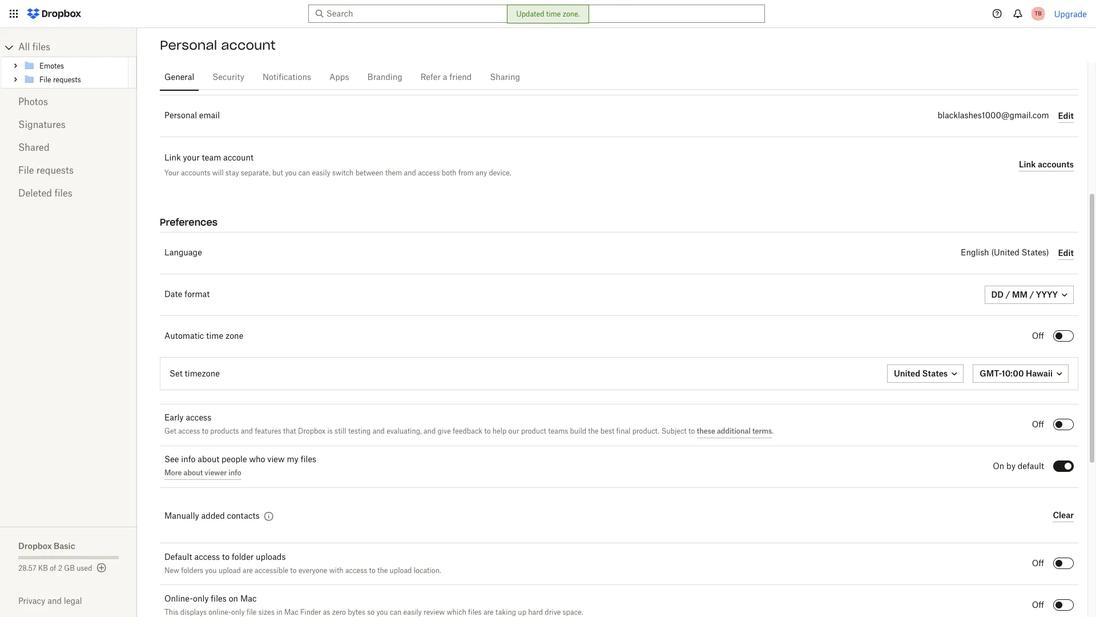 Task type: vqa. For each thing, say whether or not it's contained in the screenshot.
bottommost Personal
yes



Task type: describe. For each thing, give the bounding box(es) containing it.
to left help
[[485, 428, 491, 435]]

link for link your team account
[[165, 154, 181, 162]]

default
[[1018, 463, 1045, 471]]

shared link
[[18, 137, 119, 159]]

your
[[165, 169, 179, 177]]

format
[[185, 291, 210, 299]]

gmt-10:00 hawaii
[[980, 368, 1053, 378]]

dd
[[992, 290, 1004, 299]]

these additional terms button
[[697, 425, 773, 438]]

up
[[518, 609, 527, 616]]

which
[[447, 609, 467, 616]]

gb
[[64, 565, 75, 572]]

privacy and legal link
[[18, 596, 137, 606]]

and right testing
[[373, 428, 385, 435]]

28.57 kb of 2 gb used
[[18, 565, 92, 572]]

personal email
[[165, 112, 220, 120]]

the inside early access get access to products and features that dropbox is still testing and evaluating, and give feedback to help our product teams build the best final product. subject to these additional terms .
[[589, 428, 599, 435]]

file inside group
[[39, 76, 51, 83]]

apps
[[330, 74, 349, 82]]

and left give
[[424, 428, 436, 435]]

our
[[509, 428, 520, 435]]

timezone
[[185, 368, 220, 378]]

switch
[[332, 169, 354, 177]]

with
[[329, 567, 344, 574]]

group containing emotes
[[2, 57, 137, 89]]

best
[[601, 428, 615, 435]]

1 off from the top
[[1033, 332, 1045, 340]]

location.
[[414, 567, 442, 574]]

to left folder
[[222, 554, 230, 562]]

sharing
[[490, 74, 520, 82]]

dd / mm / yyyy
[[992, 290, 1059, 299]]

sharing tab
[[486, 64, 525, 91]]

between
[[356, 169, 384, 177]]

files right which
[[469, 609, 482, 616]]

set
[[170, 368, 183, 378]]

give
[[438, 428, 451, 435]]

added
[[201, 512, 225, 520]]

files inside tree
[[32, 43, 50, 52]]

tb
[[1035, 10, 1043, 17]]

link for link accounts
[[1020, 159, 1037, 169]]

blacklashes1000@gmail.com
[[938, 112, 1050, 120]]

you inside default access to folder uploads new folders you upload are accessible to everyone with access to the upload location.
[[205, 567, 217, 574]]

bytes
[[348, 609, 366, 616]]

automatic
[[165, 332, 204, 340]]

dropbox logo - go to the homepage image
[[23, 5, 85, 23]]

notifications
[[263, 74, 311, 82]]

default
[[165, 554, 192, 562]]

edit button for preferences
[[1059, 246, 1075, 260]]

see info about people who view my files more about viewer info
[[165, 456, 317, 477]]

more about viewer info button
[[165, 466, 242, 480]]

Search text field
[[327, 7, 744, 20]]

online-
[[209, 609, 231, 616]]

dd / mm / yyyy button
[[985, 286, 1075, 304]]

these
[[697, 427, 716, 435]]

manually
[[165, 512, 199, 520]]

automatic time zone
[[165, 332, 244, 340]]

0 vertical spatial about
[[198, 456, 220, 464]]

english (united states)
[[962, 249, 1050, 257]]

refer
[[421, 74, 441, 82]]

see
[[165, 456, 179, 464]]

personal for personal account
[[160, 37, 217, 53]]

personal for personal email
[[165, 112, 197, 120]]

still
[[335, 428, 347, 435]]

in
[[277, 609, 283, 616]]

of
[[50, 565, 56, 572]]

on by default
[[994, 463, 1045, 471]]

.
[[773, 428, 774, 435]]

stay
[[226, 169, 239, 177]]

are inside default access to folder uploads new folders you upload are accessible to everyone with access to the upload location.
[[243, 567, 253, 574]]

device.
[[489, 169, 512, 177]]

file requests inside group
[[39, 76, 81, 83]]

emotes
[[39, 63, 64, 69]]

access right early
[[186, 414, 211, 422]]

view
[[268, 456, 285, 464]]

displays
[[180, 609, 207, 616]]

finder
[[300, 609, 321, 616]]

edit for preferences
[[1059, 248, 1075, 257]]

refer a friend tab
[[416, 64, 477, 91]]

you inside online-only files on mac this displays online-only file sizes in mac finder as zero bytes so you can easily review which files are taking up hard drive space.
[[377, 609, 388, 616]]

team
[[202, 154, 221, 162]]

1 vertical spatial file
[[18, 166, 34, 175]]

clear
[[1054, 510, 1075, 520]]

hard
[[529, 609, 543, 616]]

new
[[165, 567, 179, 574]]

will
[[212, 169, 224, 177]]

(united
[[992, 249, 1020, 257]]

deleted files link
[[18, 182, 119, 205]]

get more space image
[[95, 561, 108, 575]]

1 vertical spatial file requests link
[[18, 159, 119, 182]]

my
[[287, 456, 299, 464]]

united states
[[895, 368, 948, 378]]

shared
[[18, 143, 50, 153]]

evaluating,
[[387, 428, 422, 435]]

hawaii
[[1027, 368, 1053, 378]]

all files
[[18, 43, 50, 52]]

dropbox basic
[[18, 541, 75, 551]]

terms
[[753, 427, 773, 435]]

branding
[[368, 74, 403, 82]]

people
[[222, 456, 247, 464]]

link accounts button
[[1020, 158, 1075, 171]]

global header element
[[0, 0, 1097, 28]]

product.
[[633, 428, 660, 435]]

folders
[[181, 567, 203, 574]]

0 vertical spatial account
[[221, 37, 276, 53]]

off for early access
[[1033, 421, 1045, 429]]

28.57
[[18, 565, 36, 572]]

taking
[[496, 609, 517, 616]]

1 upload from the left
[[219, 567, 241, 574]]

english
[[962, 249, 990, 257]]

name
[[165, 70, 187, 78]]

signatures
[[18, 121, 66, 130]]

upgrade link
[[1055, 9, 1088, 19]]



Task type: locate. For each thing, give the bounding box(es) containing it.
and left legal at the left bottom of page
[[48, 596, 62, 606]]

by
[[1007, 463, 1016, 471]]

files inside see info about people who view my files more about viewer info
[[301, 456, 317, 464]]

get
[[165, 428, 176, 435]]

group
[[2, 57, 137, 89]]

0 horizontal spatial info
[[181, 456, 196, 464]]

and right the them
[[404, 169, 416, 177]]

requests
[[53, 76, 81, 83], [36, 166, 74, 175]]

1 horizontal spatial only
[[231, 609, 245, 616]]

time for updated
[[547, 10, 561, 18]]

0 vertical spatial you
[[285, 169, 297, 177]]

1 horizontal spatial file
[[39, 76, 51, 83]]

2 vertical spatial you
[[377, 609, 388, 616]]

zero
[[332, 609, 346, 616]]

edit for name
[[1059, 111, 1075, 120]]

1 horizontal spatial /
[[1030, 290, 1035, 299]]

/ right the dd
[[1006, 290, 1011, 299]]

help
[[493, 428, 507, 435]]

personal
[[160, 37, 217, 53], [165, 112, 197, 120]]

0 vertical spatial mac
[[240, 595, 257, 603]]

time left zone.
[[547, 10, 561, 18]]

1 horizontal spatial can
[[390, 609, 402, 616]]

are inside online-only files on mac this displays online-only file sizes in mac finder as zero bytes so you can easily review which files are taking up hard drive space.
[[484, 609, 494, 616]]

1 horizontal spatial the
[[589, 428, 599, 435]]

edit button right 'states)'
[[1059, 246, 1075, 260]]

1 vertical spatial the
[[378, 567, 388, 574]]

0 vertical spatial only
[[193, 595, 209, 603]]

tb button
[[1030, 5, 1048, 23]]

only left file
[[231, 609, 245, 616]]

0 horizontal spatial the
[[378, 567, 388, 574]]

are down folder
[[243, 567, 253, 574]]

upgrade
[[1055, 9, 1088, 19]]

1 vertical spatial info
[[229, 468, 242, 477]]

easily inside online-only files on mac this displays online-only file sizes in mac finder as zero bytes so you can easily review which files are taking up hard drive space.
[[404, 609, 422, 616]]

branding tab
[[363, 64, 407, 91]]

early access get access to products and features that dropbox is still testing and evaluating, and give feedback to help our product teams build the best final product. subject to these additional terms .
[[165, 414, 774, 435]]

1 horizontal spatial are
[[484, 609, 494, 616]]

/ right mm
[[1030, 290, 1035, 299]]

easily left switch
[[312, 169, 331, 177]]

time for automatic
[[206, 332, 223, 340]]

you
[[285, 169, 297, 177], [205, 567, 217, 574], [377, 609, 388, 616]]

to up online-only files on mac this displays online-only file sizes in mac finder as zero bytes so you can easily review which files are taking up hard drive space.
[[369, 567, 376, 574]]

1 vertical spatial dropbox
[[18, 541, 52, 551]]

0 horizontal spatial accounts
[[181, 169, 211, 177]]

0 vertical spatial info
[[181, 456, 196, 464]]

0 horizontal spatial mac
[[240, 595, 257, 603]]

privacy
[[18, 596, 45, 606]]

account up stay
[[223, 154, 254, 162]]

you right but
[[285, 169, 297, 177]]

security
[[213, 74, 245, 82]]

and
[[404, 169, 416, 177], [241, 428, 253, 435], [373, 428, 385, 435], [424, 428, 436, 435], [48, 596, 62, 606]]

1 horizontal spatial upload
[[390, 567, 412, 574]]

2 / from the left
[[1030, 290, 1035, 299]]

online-
[[165, 595, 193, 603]]

early
[[165, 414, 184, 422]]

deleted files
[[18, 189, 72, 198]]

0 horizontal spatial dropbox
[[18, 541, 52, 551]]

additional
[[718, 427, 751, 435]]

product
[[521, 428, 547, 435]]

0 vertical spatial requests
[[53, 76, 81, 83]]

2 edit button from the top
[[1059, 246, 1075, 260]]

can right so on the bottom left of page
[[390, 609, 402, 616]]

account up security
[[221, 37, 276, 53]]

time left zone on the left bottom of the page
[[206, 332, 223, 340]]

basic
[[54, 541, 75, 551]]

0 vertical spatial personal
[[160, 37, 217, 53]]

who
[[249, 456, 265, 464]]

off for online-only files on mac
[[1033, 602, 1045, 610]]

default access to folder uploads new folders you upload are accessible to everyone with access to the upload location.
[[165, 554, 442, 574]]

file requests link up photos link
[[23, 73, 126, 86]]

1 vertical spatial about
[[184, 468, 203, 477]]

sizes
[[259, 609, 275, 616]]

dropbox left is
[[298, 428, 326, 435]]

0 horizontal spatial can
[[299, 169, 310, 177]]

link inside button
[[1020, 159, 1037, 169]]

edit button for name
[[1059, 109, 1075, 123]]

3 off from the top
[[1033, 560, 1045, 568]]

updated time zone.
[[517, 10, 580, 18]]

0 vertical spatial dropbox
[[298, 428, 326, 435]]

0 vertical spatial edit
[[1059, 111, 1075, 120]]

easily left review
[[404, 609, 422, 616]]

accounts inside link accounts button
[[1039, 159, 1075, 169]]

is
[[328, 428, 333, 435]]

1 vertical spatial only
[[231, 609, 245, 616]]

0 horizontal spatial /
[[1006, 290, 1011, 299]]

can inside online-only files on mac this displays online-only file sizes in mac finder as zero bytes so you can easily review which files are taking up hard drive space.
[[390, 609, 402, 616]]

files right my
[[301, 456, 317, 464]]

upload left 'location.'
[[390, 567, 412, 574]]

the inside default access to folder uploads new folders you upload are accessible to everyone with access to the upload location.
[[378, 567, 388, 574]]

1 / from the left
[[1006, 290, 1011, 299]]

general
[[165, 74, 194, 82]]

1 horizontal spatial info
[[229, 468, 242, 477]]

file requests link up deleted files
[[18, 159, 119, 182]]

1 vertical spatial requests
[[36, 166, 74, 175]]

files
[[32, 43, 50, 52], [55, 189, 72, 198], [301, 456, 317, 464], [211, 595, 227, 603], [469, 609, 482, 616]]

edit button
[[1059, 109, 1075, 123], [1059, 246, 1075, 260]]

access left both
[[418, 169, 440, 177]]

0 horizontal spatial easily
[[312, 169, 331, 177]]

file down the emotes
[[39, 76, 51, 83]]

/
[[1006, 290, 1011, 299], [1030, 290, 1035, 299]]

upload down folder
[[219, 567, 241, 574]]

states)
[[1022, 249, 1050, 257]]

yyyy
[[1037, 290, 1059, 299]]

2 horizontal spatial you
[[377, 609, 388, 616]]

email
[[199, 112, 220, 120]]

access right get
[[178, 428, 200, 435]]

0 horizontal spatial link
[[165, 154, 181, 162]]

about right more
[[184, 468, 203, 477]]

1 horizontal spatial easily
[[404, 609, 422, 616]]

0 horizontal spatial only
[[193, 595, 209, 603]]

files right deleted
[[55, 189, 72, 198]]

0 horizontal spatial you
[[205, 567, 217, 574]]

the left best
[[589, 428, 599, 435]]

are left the taking
[[484, 609, 494, 616]]

1 horizontal spatial link
[[1020, 159, 1037, 169]]

1 edit from the top
[[1059, 111, 1075, 120]]

1 vertical spatial account
[[223, 154, 254, 162]]

but
[[272, 169, 283, 177]]

0 vertical spatial can
[[299, 169, 310, 177]]

to left products
[[202, 428, 209, 435]]

1 vertical spatial mac
[[285, 609, 299, 616]]

a
[[443, 74, 448, 82]]

0 horizontal spatial upload
[[219, 567, 241, 574]]

build
[[570, 428, 587, 435]]

access
[[418, 169, 440, 177], [186, 414, 211, 422], [178, 428, 200, 435], [194, 554, 220, 562], [346, 567, 367, 574]]

viewer
[[205, 468, 227, 477]]

access up folders
[[194, 554, 220, 562]]

kb
[[38, 565, 48, 572]]

language
[[165, 249, 202, 257]]

info down people
[[229, 468, 242, 477]]

about up the more about viewer info button in the left of the page
[[198, 456, 220, 464]]

edit
[[1059, 111, 1075, 120], [1059, 248, 1075, 257]]

on
[[229, 595, 238, 603]]

requests down emotes link
[[53, 76, 81, 83]]

info
[[181, 456, 196, 464], [229, 468, 242, 477]]

mac right in
[[285, 609, 299, 616]]

account
[[221, 37, 276, 53], [223, 154, 254, 162]]

united
[[895, 368, 921, 378]]

1 vertical spatial personal
[[165, 112, 197, 120]]

info right see
[[181, 456, 196, 464]]

0 vertical spatial easily
[[312, 169, 331, 177]]

the
[[589, 428, 599, 435], [378, 567, 388, 574]]

0 vertical spatial edit button
[[1059, 109, 1075, 123]]

all files link
[[18, 38, 137, 57]]

2 edit from the top
[[1059, 248, 1075, 257]]

accounts for link
[[1039, 159, 1075, 169]]

dropbox inside early access get access to products and features that dropbox is still testing and evaluating, and give feedback to help our product teams build the best final product. subject to these additional terms .
[[298, 428, 326, 435]]

the up online-only files on mac this displays online-only file sizes in mac finder as zero bytes so you can easily review which files are taking up hard drive space.
[[378, 567, 388, 574]]

off for default access to folder uploads
[[1033, 560, 1045, 568]]

edit right 'states)'
[[1059, 248, 1075, 257]]

file requests down the emotes
[[39, 76, 81, 83]]

0 vertical spatial are
[[243, 567, 253, 574]]

so
[[367, 609, 375, 616]]

access right with
[[346, 567, 367, 574]]

link
[[165, 154, 181, 162], [1020, 159, 1037, 169]]

1 vertical spatial edit button
[[1059, 246, 1075, 260]]

can right but
[[299, 169, 310, 177]]

privacy and legal
[[18, 596, 82, 606]]

that
[[283, 428, 296, 435]]

this
[[165, 609, 179, 616]]

about
[[198, 456, 220, 464], [184, 468, 203, 477]]

0 vertical spatial time
[[547, 10, 561, 18]]

1 horizontal spatial time
[[547, 10, 561, 18]]

1 vertical spatial file requests
[[18, 166, 74, 175]]

file requests up deleted files
[[18, 166, 74, 175]]

file down shared
[[18, 166, 34, 175]]

tab list containing general
[[160, 62, 1079, 91]]

you right so on the bottom left of page
[[377, 609, 388, 616]]

mac
[[240, 595, 257, 603], [285, 609, 299, 616]]

dropbox up '28.57'
[[18, 541, 52, 551]]

subject
[[662, 428, 687, 435]]

0 vertical spatial file requests link
[[23, 73, 126, 86]]

personal left email
[[165, 112, 197, 120]]

manually added contacts
[[165, 512, 260, 520]]

folder
[[232, 554, 254, 562]]

refer a friend
[[421, 74, 472, 82]]

more
[[165, 468, 182, 477]]

1 horizontal spatial dropbox
[[298, 428, 326, 435]]

gmt-10:00 hawaii button
[[974, 364, 1069, 383]]

0 vertical spatial file
[[39, 76, 51, 83]]

personal up name
[[160, 37, 217, 53]]

edit button up link accounts at top right
[[1059, 109, 1075, 123]]

1 vertical spatial can
[[390, 609, 402, 616]]

0 horizontal spatial are
[[243, 567, 253, 574]]

notifications tab
[[258, 64, 316, 91]]

all files tree
[[2, 38, 137, 89]]

1 vertical spatial are
[[484, 609, 494, 616]]

states
[[923, 368, 948, 378]]

legal
[[64, 596, 82, 606]]

0 vertical spatial file requests
[[39, 76, 81, 83]]

accounts for your
[[181, 169, 211, 177]]

contacts
[[227, 512, 260, 520]]

10:00
[[1002, 368, 1025, 378]]

security tab
[[208, 64, 249, 91]]

zone
[[226, 332, 244, 340]]

date
[[165, 291, 183, 299]]

separate,
[[241, 169, 271, 177]]

to left everyone
[[290, 567, 297, 574]]

you right folders
[[205, 567, 217, 574]]

edit up link accounts at top right
[[1059, 111, 1075, 120]]

4 off from the top
[[1033, 602, 1045, 610]]

1 vertical spatial easily
[[404, 609, 422, 616]]

mac up file
[[240, 595, 257, 603]]

2 off from the top
[[1033, 421, 1045, 429]]

link accounts
[[1020, 159, 1075, 169]]

1 horizontal spatial mac
[[285, 609, 299, 616]]

requests up deleted files
[[36, 166, 74, 175]]

general tab
[[160, 64, 199, 91]]

online-only files on mac this displays online-only file sizes in mac finder as zero bytes so you can easily review which files are taking up hard drive space.
[[165, 595, 584, 616]]

apps tab
[[325, 64, 354, 91]]

1 horizontal spatial accounts
[[1039, 159, 1075, 169]]

file
[[247, 609, 257, 616]]

feedback
[[453, 428, 483, 435]]

photos link
[[18, 91, 119, 114]]

1 vertical spatial time
[[206, 332, 223, 340]]

0 horizontal spatial time
[[206, 332, 223, 340]]

personal account
[[160, 37, 276, 53]]

tab list
[[160, 62, 1079, 91]]

1 horizontal spatial you
[[285, 169, 297, 177]]

0 horizontal spatial file
[[18, 166, 34, 175]]

to left these
[[689, 428, 695, 435]]

1 vertical spatial edit
[[1059, 248, 1075, 257]]

0 vertical spatial the
[[589, 428, 599, 435]]

files up online-
[[211, 595, 227, 603]]

requests inside all files tree
[[53, 76, 81, 83]]

1 vertical spatial you
[[205, 567, 217, 574]]

and left features
[[241, 428, 253, 435]]

files right all
[[32, 43, 50, 52]]

all
[[18, 43, 30, 52]]

2 upload from the left
[[390, 567, 412, 574]]

1 edit button from the top
[[1059, 109, 1075, 123]]

signatures link
[[18, 114, 119, 137]]

only up displays on the left
[[193, 595, 209, 603]]

space.
[[563, 609, 584, 616]]



